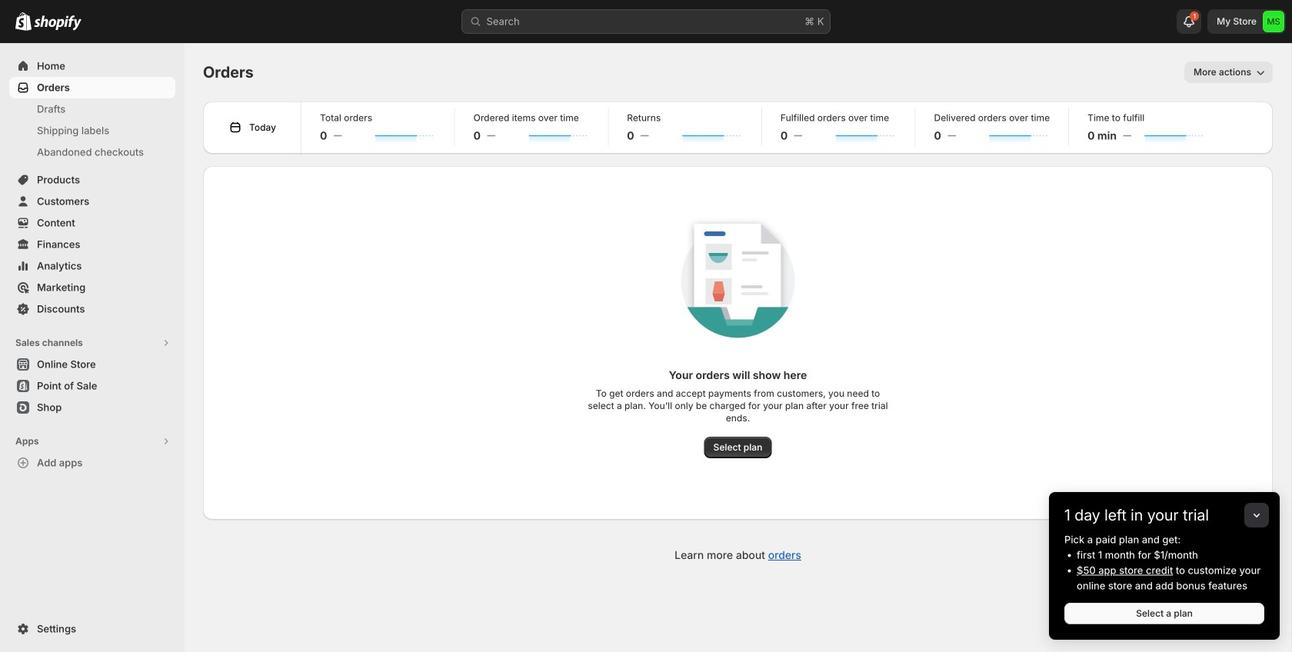 Task type: describe. For each thing, give the bounding box(es) containing it.
shopify image
[[15, 12, 32, 31]]

my store image
[[1263, 11, 1285, 32]]



Task type: vqa. For each thing, say whether or not it's contained in the screenshot.
⌘ on the top right of the page
no



Task type: locate. For each thing, give the bounding box(es) containing it.
shopify image
[[34, 15, 82, 31]]



